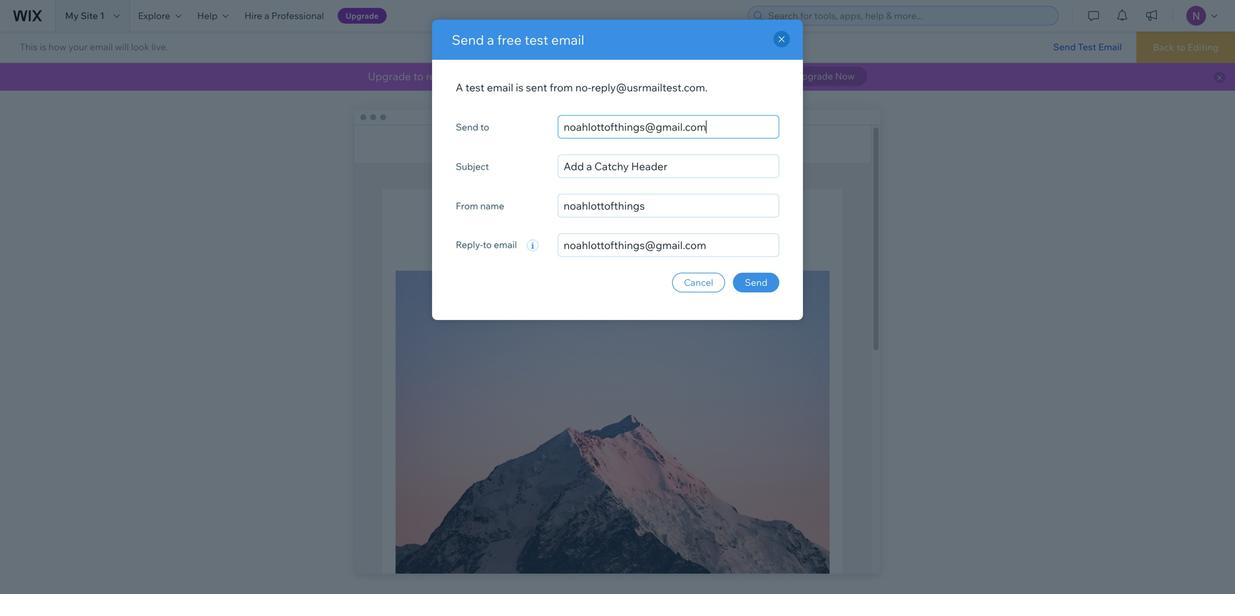 Task type: vqa. For each thing, say whether or not it's contained in the screenshot.
A test email is sent from no-reply@usrmailtest.com .
yes



Task type: describe. For each thing, give the bounding box(es) containing it.
a for free
[[487, 32, 494, 48]]

2 emails from the left
[[668, 70, 699, 83]]

reply-to email
[[456, 239, 519, 251]]

upgrade for upgrade to remove wix branding from emails and send more emails per month.
[[368, 70, 411, 83]]

professional
[[271, 10, 324, 21]]

email right wix at the left top of the page
[[487, 81, 514, 94]]

to for upgrade
[[414, 70, 424, 83]]

send a free test email
[[452, 32, 585, 48]]

help
[[197, 10, 218, 21]]

help button
[[189, 0, 237, 32]]

no-
[[575, 81, 591, 94]]

send for send test email
[[1053, 41, 1076, 53]]

upgrade now link
[[783, 66, 867, 86]]

hire
[[245, 10, 262, 21]]

email up "upgrade to remove wix branding from emails and send more emails per month."
[[551, 32, 585, 48]]

cancel button
[[672, 273, 725, 293]]

Search for tools, apps, help & more... field
[[764, 7, 1055, 25]]

back
[[1153, 41, 1175, 53]]

example@email.com field for send to
[[558, 115, 780, 139]]

reply@usrmailtest.com
[[591, 81, 705, 94]]

remove
[[426, 70, 463, 83]]

my
[[65, 10, 79, 21]]

month.
[[721, 70, 756, 83]]

this
[[20, 41, 37, 53]]

send test email
[[1053, 41, 1122, 53]]

more
[[640, 70, 665, 83]]

upgrade for upgrade
[[346, 11, 379, 21]]

Enter your name... field
[[558, 194, 780, 218]]

a for professional
[[264, 10, 269, 21]]

back to editing
[[1153, 41, 1219, 53]]

0 vertical spatial is
[[40, 41, 46, 53]]

upgrade now
[[795, 70, 855, 82]]

1 horizontal spatial test
[[525, 32, 549, 48]]

free
[[497, 32, 522, 48]]

subject
[[456, 161, 489, 172]]

my site 1
[[65, 10, 105, 21]]

and
[[593, 70, 611, 83]]

this is how your email will look live.
[[20, 41, 168, 53]]

email right reply-
[[494, 239, 517, 251]]

branding
[[486, 70, 530, 83]]

look
[[131, 41, 149, 53]]

reply-
[[456, 239, 483, 251]]

example@email.com field for reply-to email
[[558, 234, 780, 257]]



Task type: locate. For each thing, give the bounding box(es) containing it.
from
[[456, 200, 478, 212]]

to for send
[[481, 121, 489, 133]]

0 horizontal spatial a
[[264, 10, 269, 21]]

test
[[525, 32, 549, 48], [466, 81, 485, 94]]

live.
[[151, 41, 168, 53]]

send for send a free test email
[[452, 32, 484, 48]]

send to
[[456, 121, 489, 133]]

upgrade for upgrade now
[[795, 70, 833, 82]]

is left sent
[[516, 81, 524, 94]]

upgrade inside button
[[346, 11, 379, 21]]

to
[[1177, 41, 1186, 53], [414, 70, 424, 83], [481, 121, 489, 133], [483, 239, 492, 251]]

how
[[48, 41, 66, 53]]

0 horizontal spatial is
[[40, 41, 46, 53]]

send for send to
[[456, 121, 478, 133]]

upgrade right the professional
[[346, 11, 379, 21]]

to left remove
[[414, 70, 424, 83]]

from for branding
[[533, 70, 556, 83]]

to for back
[[1177, 41, 1186, 53]]

send up subject
[[456, 121, 478, 133]]

upgrade to remove wix branding from emails and send more emails per month.
[[368, 70, 758, 83]]

per
[[702, 70, 718, 83]]

1 vertical spatial test
[[466, 81, 485, 94]]

a test email is sent from no-reply@usrmailtest.com .
[[456, 81, 708, 94]]

send right cancel
[[745, 277, 768, 288]]

editing
[[1188, 41, 1219, 53]]

from name
[[456, 200, 504, 212]]

1 horizontal spatial emails
[[668, 70, 699, 83]]

hire a professional link
[[237, 0, 332, 32]]

hire a professional
[[245, 10, 324, 21]]

example@email.com field up enter a subject line... field
[[558, 115, 780, 139]]

sent
[[526, 81, 547, 94]]

send
[[613, 70, 637, 83]]

site
[[81, 10, 98, 21]]

1 horizontal spatial a
[[487, 32, 494, 48]]

cancel
[[684, 277, 714, 288]]

name
[[480, 200, 504, 212]]

a right hire
[[264, 10, 269, 21]]

send button
[[733, 273, 780, 293]]

emails left .
[[668, 70, 699, 83]]

from right branding
[[533, 70, 556, 83]]

explore
[[138, 10, 170, 21]]

upgrade left now in the right of the page
[[795, 70, 833, 82]]

a
[[456, 81, 463, 94]]

send
[[452, 32, 484, 48], [1053, 41, 1076, 53], [456, 121, 478, 133], [745, 277, 768, 288]]

to up subject
[[481, 121, 489, 133]]

from left "no-"
[[550, 81, 573, 94]]

0 vertical spatial example@email.com field
[[558, 115, 780, 139]]

1 horizontal spatial is
[[516, 81, 524, 94]]

2 example@email.com field from the top
[[558, 234, 780, 257]]

send for send
[[745, 277, 768, 288]]

from for sent
[[550, 81, 573, 94]]

1 emails from the left
[[558, 70, 590, 83]]

0 vertical spatial test
[[525, 32, 549, 48]]

example@email.com field down enter your name... field
[[558, 234, 780, 257]]

email
[[1099, 41, 1122, 53]]

your
[[69, 41, 88, 53]]

1 vertical spatial is
[[516, 81, 524, 94]]

to down name
[[483, 239, 492, 251]]

upgrade
[[346, 11, 379, 21], [368, 70, 411, 83], [795, 70, 833, 82]]

is right this
[[40, 41, 46, 53]]

to right back
[[1177, 41, 1186, 53]]

upgrade left remove
[[368, 70, 411, 83]]

0 vertical spatial a
[[264, 10, 269, 21]]

1 vertical spatial a
[[487, 32, 494, 48]]

now
[[835, 70, 855, 82]]

emails
[[558, 70, 590, 83], [668, 70, 699, 83]]

will
[[115, 41, 129, 53]]

1
[[100, 10, 105, 21]]

0 horizontal spatial test
[[466, 81, 485, 94]]

upgrade button
[[338, 8, 387, 24]]

a left free
[[487, 32, 494, 48]]

send left test
[[1053, 41, 1076, 53]]

test right free
[[525, 32, 549, 48]]

1 vertical spatial example@email.com field
[[558, 234, 780, 257]]

test
[[1078, 41, 1097, 53]]

emails left and on the left of the page
[[558, 70, 590, 83]]

back to editing button
[[1137, 32, 1235, 63]]

from
[[533, 70, 556, 83], [550, 81, 573, 94]]

is
[[40, 41, 46, 53], [516, 81, 524, 94]]

send inside button
[[745, 277, 768, 288]]

send up wix at the left top of the page
[[452, 32, 484, 48]]

.
[[705, 81, 708, 94]]

1 example@email.com field from the top
[[558, 115, 780, 139]]

0 horizontal spatial emails
[[558, 70, 590, 83]]

Enter a subject line... field
[[558, 155, 780, 178]]

email
[[551, 32, 585, 48], [90, 41, 113, 53], [487, 81, 514, 94], [494, 239, 517, 251]]

a
[[264, 10, 269, 21], [487, 32, 494, 48]]

wix
[[465, 70, 484, 83]]

email left will
[[90, 41, 113, 53]]

example@email.com field
[[558, 115, 780, 139], [558, 234, 780, 257]]

to for reply-
[[483, 239, 492, 251]]

test right a
[[466, 81, 485, 94]]

to inside button
[[1177, 41, 1186, 53]]



